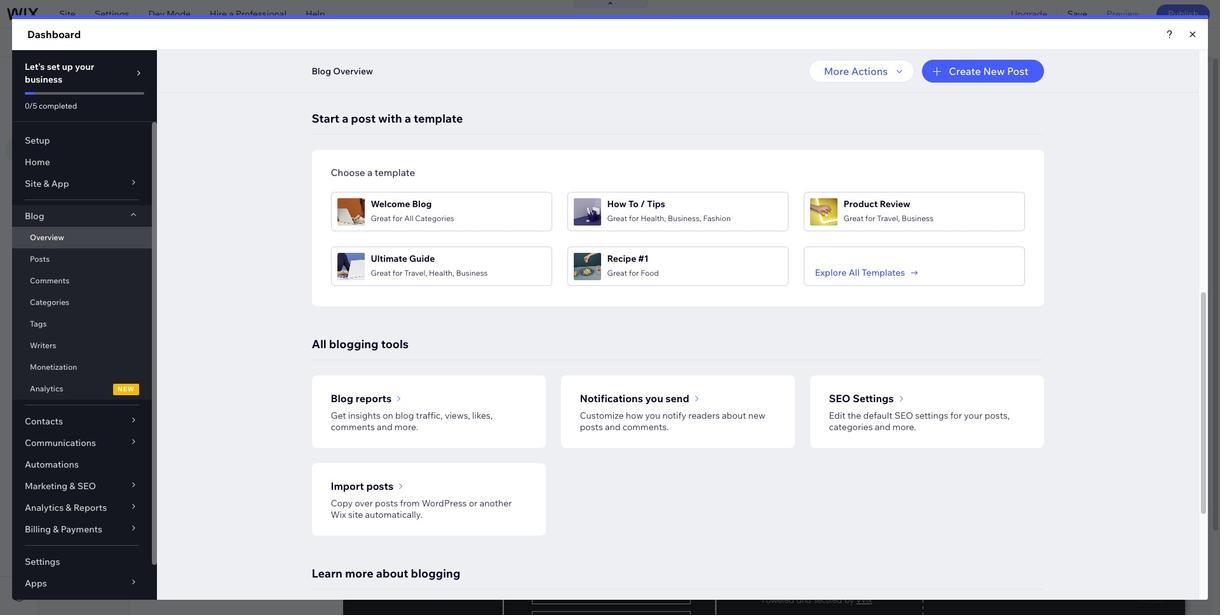 Task type: locate. For each thing, give the bounding box(es) containing it.
a
[[229, 8, 234, 20]]

blog pages
[[145, 102, 192, 114]]

2 vertical spatial site
[[54, 103, 70, 114]]

1 horizontal spatial menu
[[128, 69, 156, 82]]

site up blog
[[59, 8, 76, 20]]

save button
[[1058, 0, 1098, 28]]

hire a professional
[[210, 8, 287, 20]]

pages left and
[[76, 69, 105, 82]]

menu
[[128, 69, 156, 82], [72, 103, 96, 114]]

hire
[[210, 8, 227, 20]]

https://www.wix.com/mysite connect your domain
[[219, 37, 431, 48]]

1 horizontal spatial pages
[[166, 102, 192, 114]]

0 horizontal spatial menu
[[72, 103, 96, 114]]

menu right and
[[128, 69, 156, 82]]

1 vertical spatial pages
[[166, 102, 192, 114]]

preview button
[[1098, 0, 1149, 28]]

site for site pages and menu
[[54, 69, 74, 82]]

pages for site
[[76, 69, 105, 82]]

preview
[[1107, 8, 1140, 20]]

your
[[378, 37, 397, 48]]

pages right "blog"
[[166, 102, 192, 114]]

upgrade
[[1012, 8, 1048, 20]]

professional
[[236, 8, 287, 20]]

help
[[306, 8, 325, 20]]

site for site menu
[[54, 103, 70, 114]]

site down blog
[[54, 69, 74, 82]]

site down site pages and menu
[[54, 103, 70, 114]]

0 horizontal spatial pages
[[76, 69, 105, 82]]

0 vertical spatial pages
[[76, 69, 105, 82]]

0 vertical spatial site
[[59, 8, 76, 20]]

connect
[[340, 37, 376, 48]]

search button
[[1154, 29, 1221, 57]]

1 vertical spatial menu
[[72, 103, 96, 114]]

1 vertical spatial site
[[54, 69, 74, 82]]

100%
[[1061, 37, 1083, 48]]

menu down site pages and menu
[[72, 103, 96, 114]]

pages
[[76, 69, 105, 82], [166, 102, 192, 114]]

mode
[[167, 8, 191, 20]]

site
[[59, 8, 76, 20], [54, 69, 74, 82], [54, 103, 70, 114]]



Task type: vqa. For each thing, say whether or not it's contained in the screenshot.
Pages corresponding to Site
yes



Task type: describe. For each thing, give the bounding box(es) containing it.
site for site
[[59, 8, 76, 20]]

pages for blog
[[166, 102, 192, 114]]

blog
[[48, 37, 73, 48]]

dev mode
[[148, 8, 191, 20]]

tools button
[[1093, 29, 1153, 57]]

search
[[1180, 37, 1209, 48]]

site menu
[[54, 103, 96, 114]]

publish
[[1169, 8, 1199, 20]]

dev
[[148, 8, 165, 20]]

https://www.wix.com/mysite
[[219, 37, 335, 48]]

tools
[[1120, 37, 1141, 48]]

site pages and menu
[[54, 69, 156, 82]]

publish button
[[1157, 4, 1211, 24]]

save
[[1068, 8, 1088, 20]]

blog
[[145, 102, 164, 114]]

settings
[[95, 8, 129, 20]]

and
[[108, 69, 126, 82]]

0 vertical spatial menu
[[128, 69, 156, 82]]

100% button
[[1040, 29, 1092, 57]]

domain
[[399, 37, 431, 48]]



